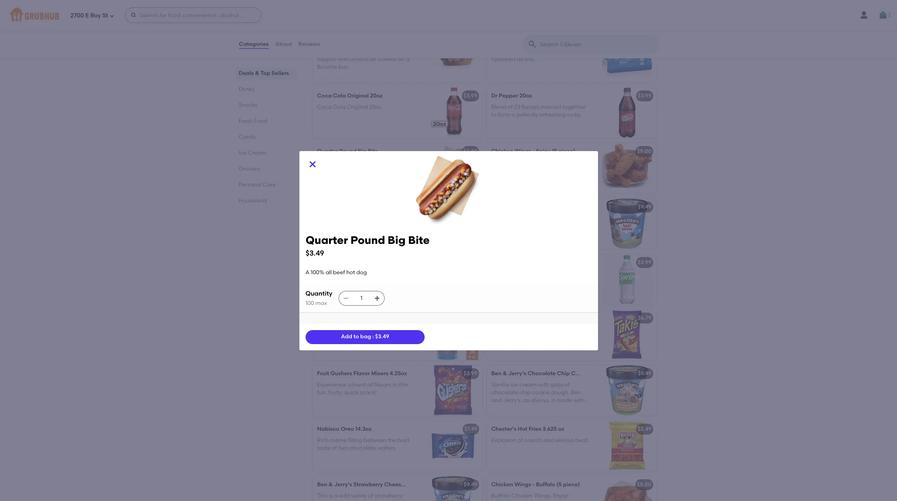 Task type: locate. For each thing, give the bounding box(es) containing it.
quarter pound big bite image
[[424, 143, 482, 194]]

is down dough.
[[552, 398, 556, 404]]

of right gobs at the right
[[565, 382, 570, 389]]

the inside "rich crème filling between the bold taste of two chocolate wafers."
[[388, 438, 397, 444]]

refreshing down the married
[[540, 112, 566, 118]]

1 vertical spatial coca
[[317, 104, 332, 110]]

- up buffalo chicken wings. enjoy!
[[533, 482, 535, 489]]

some
[[317, 286, 332, 293]]

:
[[373, 334, 374, 341]]

deals & top sellers tab
[[239, 69, 293, 77]]

ben & jerry's strawberry cheesecake pint image
[[424, 477, 482, 502]]

0 vertical spatial chicken
[[492, 148, 514, 155]]

0 vertical spatial 100%
[[323, 159, 336, 166]]

2 original from the top
[[347, 104, 368, 110]]

2 coca from the top
[[317, 104, 332, 110]]

reviews
[[299, 41, 320, 47]]

0 horizontal spatial dog
[[357, 270, 367, 276]]

2 vertical spatial chicken
[[512, 493, 533, 500]]

2 drink from the left
[[559, 271, 572, 277]]

2 vertical spatial ben
[[317, 482, 328, 489]]

1 vertical spatial is
[[329, 493, 333, 500]]

chicken
[[492, 148, 514, 155], [492, 482, 514, 489], [512, 493, 533, 500]]

the up wafers.
[[388, 438, 397, 444]]

0 vertical spatial chocolate
[[492, 390, 518, 396]]

1 vertical spatial a
[[306, 270, 310, 276]]

and down made
[[551, 406, 562, 412]]

a down 23
[[512, 112, 516, 118]]

svg image
[[879, 11, 888, 20], [343, 296, 349, 302]]

piece) for chicken wings - buffalo (5 piece)
[[563, 482, 580, 489]]

jerry's up "wild"
[[334, 482, 352, 489]]

top
[[260, 70, 270, 77]]

a up your
[[586, 271, 589, 277]]

$9.49
[[638, 204, 652, 211], [638, 371, 652, 378], [464, 482, 478, 489]]

1 vertical spatial (5
[[557, 482, 562, 489]]

energy drink containing highly quality ingredients of caffeine, taurine, some b-group vitamins, and sugars. button
[[313, 255, 482, 305]]

1 vertical spatial &
[[503, 371, 507, 378]]

and up hydrated
[[509, 48, 519, 55]]

2 cola from the top
[[333, 104, 346, 110]]

soirée
[[351, 493, 367, 500]]

1 horizontal spatial is
[[552, 398, 556, 404]]

2 horizontal spatial all
[[517, 56, 523, 63]]

to down blend
[[492, 112, 497, 118]]

chocolate
[[492, 390, 518, 396], [350, 446, 376, 452]]

- for buffalo
[[533, 482, 535, 489]]

100% up ingredients
[[311, 270, 325, 276]]

$3.99
[[464, 93, 478, 99], [638, 93, 652, 99], [638, 260, 652, 266], [464, 371, 478, 378]]

fresh
[[239, 118, 253, 125]]

$6.79 button
[[487, 310, 657, 361]]

0 vertical spatial $5.00
[[638, 148, 652, 155]]

1 horizontal spatial ben
[[492, 371, 502, 378]]

best
[[317, 342, 329, 349]]

1 vertical spatial buffalo
[[492, 493, 510, 500]]

buffalo down chicken wings - buffalo (5 piece)
[[492, 493, 510, 500]]

0 horizontal spatial all
[[326, 270, 332, 276]]

0 vertical spatial big
[[358, 148, 367, 155]]

wings for spicy
[[515, 148, 531, 155]]

lime
[[512, 271, 523, 277]]

strawberry
[[354, 482, 383, 489]]

taste down rich
[[317, 446, 331, 452]]

0 vertical spatial broiled
[[354, 37, 373, 44]]

wings up buffalo chicken wings. enjoy!
[[515, 482, 531, 489]]

0 vertical spatial pint
[[611, 371, 621, 378]]

drink up quenches
[[559, 271, 572, 277]]

$3.49 down rehydrates,
[[375, 334, 389, 341]]

quantity 100 max
[[306, 290, 333, 307]]

a right the on
[[406, 56, 410, 63]]

quarter pound big bite
[[317, 148, 379, 155]]

original
[[347, 93, 369, 99], [347, 104, 368, 110]]

sprite 20oz image
[[598, 255, 657, 305]]

dr
[[492, 93, 498, 99]]

1 horizontal spatial hot
[[358, 159, 367, 166]]

$9.49 inside $9.49 button
[[638, 204, 652, 211]]

1 vertical spatial $3.49
[[375, 334, 389, 341]]

all left 'day.'
[[517, 56, 523, 63]]

is inside vanilla ice cream with gobs of chocolate chip cookie dough. ben and jerry's, as always, is made with non-gmo ingredients, and cage-free eggs.
[[552, 398, 556, 404]]

vanilla
[[492, 382, 509, 389]]

of left 23
[[508, 104, 513, 110]]

beef up ingredients
[[333, 270, 345, 276]]

0 horizontal spatial ben
[[317, 482, 328, 489]]

2 horizontal spatial &
[[503, 371, 507, 378]]

of up "snack!"
[[368, 382, 373, 389]]

enjoy!
[[553, 493, 569, 500]]

coke 12 pack 12oz image
[[424, 199, 482, 250]]

dog up caffeine,
[[357, 270, 367, 276]]

2 horizontal spatial to
[[565, 48, 570, 55]]

max
[[316, 300, 327, 307]]

2 $5.00 from the top
[[638, 482, 652, 489]]

gmo
[[504, 406, 518, 412]]

1 vertical spatial -
[[533, 482, 535, 489]]

taste down flavored
[[523, 279, 537, 285]]

care
[[263, 182, 276, 188]]

drink inside energy drink containing highly quality ingredients of caffeine, taurine, some b-group vitamins, and sugars.
[[337, 271, 350, 277]]

deals & top sellers
[[239, 70, 289, 77]]

deals
[[239, 70, 254, 77]]

2 horizontal spatial ben
[[571, 390, 581, 396]]

1 vertical spatial coca cola original 20oz
[[317, 104, 382, 110]]

$5.00 for $2.89
[[638, 148, 652, 155]]

this
[[399, 382, 408, 389]]

2 vertical spatial all
[[326, 270, 332, 276]]

chicken for chicken wings - spicy (5 piece)
[[492, 148, 514, 155]]

$3.49 up 'energy'
[[306, 249, 324, 258]]

1 vertical spatial flavors
[[374, 382, 392, 389]]

1 horizontal spatial drink
[[559, 271, 572, 277]]

0 vertical spatial to
[[565, 48, 570, 55]]

$9.49 for $16.99
[[638, 204, 652, 211]]

0 vertical spatial cola
[[333, 93, 346, 99]]

bite inside quarter pound big bite $3.49
[[408, 234, 430, 247]]

chicken up buffalo chicken wings. enjoy!
[[492, 482, 514, 489]]

cool
[[345, 326, 357, 333]]

1 horizontal spatial flavors
[[522, 104, 539, 110]]

1 vertical spatial $5.00
[[638, 482, 652, 489]]

1 vertical spatial wings
[[515, 482, 531, 489]]

strawberry
[[375, 493, 403, 500]]

crunch
[[524, 438, 543, 444]]

chocolate inside vanilla ice cream with gobs of chocolate chip cookie dough. ben and jerry's, as always, is made with non-gmo ingredients, and cage-free eggs.
[[492, 390, 518, 396]]

pint right cheesecake
[[419, 482, 430, 489]]

1 - from the top
[[533, 148, 535, 155]]

drink up ingredients
[[337, 271, 350, 277]]

1 vertical spatial to
[[492, 112, 497, 118]]

0 vertical spatial all
[[517, 56, 523, 63]]

& up cheesecake-
[[329, 482, 333, 489]]

and down strawberry
[[379, 501, 389, 502]]

0 vertical spatial -
[[533, 148, 535, 155]]

all up ingredients
[[326, 270, 332, 276]]

1 vertical spatial pound
[[351, 234, 385, 247]]

of up group
[[348, 279, 353, 285]]

1/4 lb flame-broiled cheeseburger image
[[424, 32, 482, 83]]

1 vertical spatial all
[[338, 159, 344, 166]]

ben
[[492, 371, 502, 378], [571, 390, 581, 396], [317, 482, 328, 489]]

a inside ¼ lb flame-broiled cheeseburger, topped with american cheese on a brioche bun
[[406, 56, 410, 63]]

0 horizontal spatial chocolate
[[350, 446, 376, 452]]

with up your
[[573, 271, 584, 277]]

1 coca from the top
[[317, 93, 332, 99]]

ben up made
[[571, 390, 581, 396]]

0 horizontal spatial jerry's
[[334, 482, 352, 489]]

nabisco
[[317, 427, 340, 433]]

0 vertical spatial piece)
[[559, 148, 576, 155]]

0 vertical spatial jerry's
[[509, 371, 527, 378]]

ben up vanilla
[[492, 371, 502, 378]]

1 vertical spatial cola
[[333, 104, 346, 110]]

chicken wings - buffalo (5 piece)
[[492, 482, 580, 489]]

dog down quarter pound big bite
[[368, 159, 379, 166]]

0 vertical spatial $3.49
[[306, 249, 324, 258]]

ben for ben & jerry's strawberry cheesecake pint
[[317, 482, 328, 489]]

(5 up the enjoy! on the right of the page
[[557, 482, 562, 489]]

fun,
[[317, 390, 327, 396]]

broiled for cheeseburger,
[[348, 48, 367, 55]]

ben up this at left
[[317, 482, 328, 489]]

of down hot
[[518, 438, 523, 444]]

a down quarter pound big bite
[[317, 159, 321, 166]]

wings left the spicy
[[515, 148, 531, 155]]

23
[[514, 104, 521, 110]]

jerry's up ice
[[509, 371, 527, 378]]

buffalo up wings.
[[536, 482, 556, 489]]

fruit gushers flavor mixers 4.25oz image
[[424, 366, 482, 416]]

1 horizontal spatial bite
[[408, 234, 430, 247]]

oreo
[[341, 427, 354, 433]]

blend of 23 flavors married together to form a pefectly refreshing soda.
[[492, 104, 586, 118]]

to inside the clean and refreshing water to stay hydrated all day.
[[565, 48, 570, 55]]

flavors inside the blend of 23 flavors married together to form a pefectly refreshing soda.
[[522, 104, 539, 110]]

chester's hot fries 3.625 oz
[[492, 427, 565, 433]]

1 vertical spatial bite
[[408, 234, 430, 247]]

100
[[306, 300, 314, 307]]

flame- right "lb"
[[335, 37, 354, 44]]

$3.49 inside quarter pound big bite $3.49
[[306, 249, 324, 258]]

refreshing up 'day.'
[[521, 48, 547, 55]]

broiled inside ¼ lb flame-broiled cheeseburger, topped with american cheese on a brioche bun
[[348, 48, 367, 55]]

flavors up pefectly
[[522, 104, 539, 110]]

1 $5.00 from the top
[[638, 148, 652, 155]]

grocery
[[239, 166, 260, 172]]

takis fuego corn tortilla chips 9.9oz image
[[598, 310, 657, 361]]

1 vertical spatial original
[[347, 104, 368, 110]]

wild
[[339, 493, 350, 500]]

ice cream tab
[[239, 149, 293, 157]]

0 vertical spatial taste
[[523, 279, 537, 285]]

hot down quarter pound big bite
[[358, 159, 367, 166]]

bite for quarter pound big bite
[[368, 148, 379, 155]]

that
[[538, 279, 549, 285]]

pound inside quarter pound big bite $3.49
[[351, 234, 385, 247]]

$5.00
[[638, 148, 652, 155], [638, 482, 652, 489]]

¼ lb flame-broiled cheeseburger, topped with american cheese on a brioche bun
[[317, 48, 410, 71]]

& up vanilla
[[503, 371, 507, 378]]

to up served
[[354, 334, 359, 341]]

this is a wild soirée of strawberry cheesecake-greatness and graham
[[317, 493, 414, 502]]

to left stay
[[565, 48, 570, 55]]

group
[[339, 286, 355, 293]]

stay
[[572, 48, 583, 55]]

broiled for cheeseburger
[[354, 37, 373, 44]]

wings.
[[535, 493, 552, 500]]

0 vertical spatial the
[[380, 334, 389, 341]]

1 cola from the top
[[333, 93, 346, 99]]

0 vertical spatial flavors
[[522, 104, 539, 110]]

0 vertical spatial coca
[[317, 93, 332, 99]]

taste inside lemon-lime flavored soft drink with a crisp, clean taste that quenches your thirst.
[[523, 279, 537, 285]]

0 vertical spatial wings
[[515, 148, 531, 155]]

your
[[577, 279, 589, 285]]

$3.49 for add to bag
[[375, 334, 389, 341]]

0 vertical spatial svg image
[[879, 11, 888, 20]]

about button
[[275, 30, 292, 58]]

1 vertical spatial 100%
[[311, 270, 325, 276]]

a inside this is a wild soirée of strawberry cheesecake-greatness and graham
[[334, 493, 338, 500]]

hydrated
[[492, 56, 516, 63]]

1 horizontal spatial &
[[329, 482, 333, 489]]

pint right the dough
[[611, 371, 621, 378]]

1 horizontal spatial dog
[[368, 159, 379, 166]]

drinks tab
[[239, 85, 293, 93]]

a 100% all beef hot dog up ingredients
[[306, 270, 367, 276]]

0 horizontal spatial taste
[[317, 446, 331, 452]]

2 - from the top
[[533, 482, 535, 489]]

0 vertical spatial original
[[347, 93, 369, 99]]

1 vertical spatial ben
[[571, 390, 581, 396]]

1 vertical spatial piece)
[[563, 482, 580, 489]]

beef down quarter pound big bite
[[345, 159, 357, 166]]

big for quarter pound big bite $3.49
[[388, 234, 406, 247]]

svg image
[[131, 12, 137, 18], [110, 13, 114, 18], [308, 160, 317, 169], [374, 296, 380, 302]]

refreshing inside the clean and refreshing water to stay hydrated all day.
[[521, 48, 547, 55]]

categories button
[[239, 30, 269, 58]]

is
[[552, 398, 556, 404], [329, 493, 333, 500]]

water
[[514, 37, 531, 44]]

pound for quarter pound big bite
[[340, 148, 357, 155]]

2 wings from the top
[[515, 482, 531, 489]]

$3.99 for coca cola original 20oz
[[464, 93, 478, 99]]

(5 right the spicy
[[552, 148, 558, 155]]

a up quick
[[348, 382, 352, 389]]

with up bun
[[338, 56, 349, 63]]

to
[[565, 48, 570, 55], [492, 112, 497, 118], [354, 334, 359, 341]]

a up cheesecake-
[[334, 493, 338, 500]]

jerry's for cream
[[509, 371, 527, 378]]

1 horizontal spatial $3.49
[[375, 334, 389, 341]]

1 vertical spatial big
[[388, 234, 406, 247]]

1 drink from the left
[[337, 271, 350, 277]]

fruity,
[[328, 390, 343, 396]]

svg image inside 3 button
[[879, 11, 888, 20]]

a left 'energy'
[[306, 270, 310, 276]]

greatness
[[352, 501, 378, 502]]

and down 3.625
[[544, 438, 555, 444]]

1 vertical spatial broiled
[[348, 48, 367, 55]]

1 vertical spatial $9.49
[[638, 371, 652, 378]]

of left two
[[332, 446, 337, 452]]

all down quarter pound big bite
[[338, 159, 344, 166]]

2 vertical spatial &
[[329, 482, 333, 489]]

0 horizontal spatial big
[[358, 148, 367, 155]]

flavors down mixers
[[374, 382, 392, 389]]

thirst.
[[492, 286, 506, 293]]

$7.49
[[465, 427, 478, 433]]

quarter inside quarter pound big bite $3.49
[[306, 234, 348, 247]]

crisp,
[[492, 279, 506, 285]]

piece) right the spicy
[[559, 148, 576, 155]]

together
[[563, 104, 586, 110]]

flame- for lb
[[330, 48, 348, 55]]

1 horizontal spatial chocolate
[[492, 390, 518, 396]]

quantity
[[306, 290, 333, 298]]

chocolate down vanilla
[[492, 390, 518, 396]]

chicken down chicken wings - buffalo (5 piece)
[[512, 493, 533, 500]]

3 button
[[879, 8, 891, 22]]

drinks
[[239, 86, 255, 93]]

flavors inside "experience a burst of flavors in this fun, fruity, quick snack!"
[[374, 382, 392, 389]]

0 vertical spatial a
[[317, 159, 321, 166]]

snacks
[[239, 102, 258, 109]]

hot up group
[[347, 270, 355, 276]]

1 wings from the top
[[515, 148, 531, 155]]

containing
[[351, 271, 380, 277]]

a 100% all beef hot dog down quarter pound big bite
[[317, 159, 379, 166]]

and up served
[[350, 334, 360, 341]]

1 horizontal spatial big
[[388, 234, 406, 247]]

1 vertical spatial refreshing
[[540, 112, 566, 118]]

2 coca cola original 20oz from the top
[[317, 104, 382, 110]]

clean and refreshing water to stay hydrated all day.
[[492, 48, 583, 63]]

pefectly
[[517, 112, 538, 118]]

- left the spicy
[[533, 148, 535, 155]]

100%
[[323, 159, 336, 166], [311, 270, 325, 276]]

ben inside vanilla ice cream with gobs of chocolate chip cookie dough. ben and jerry's, as always, is made with non-gmo ingredients, and cage-free eggs.
[[571, 390, 581, 396]]

grocery tab
[[239, 165, 293, 173]]

a
[[317, 159, 321, 166], [306, 270, 310, 276]]

flame- inside ¼ lb flame-broiled cheeseburger, topped with american cheese on a brioche bun
[[330, 48, 348, 55]]

1 horizontal spatial jerry's
[[509, 371, 527, 378]]

broiled
[[354, 37, 373, 44], [348, 48, 367, 55]]

3.625
[[543, 427, 557, 433]]

gushers
[[331, 371, 352, 378]]

piece) for chicken wings - spicy (5 piece)
[[559, 148, 576, 155]]

of up greatness
[[368, 493, 373, 500]]

1 vertical spatial taste
[[317, 446, 331, 452]]

2 vertical spatial to
[[354, 334, 359, 341]]

and inside this is a wild soirée of strawberry cheesecake-greatness and graham
[[379, 501, 389, 502]]

0 vertical spatial refreshing
[[521, 48, 547, 55]]

1 vertical spatial flame-
[[330, 48, 348, 55]]

1 vertical spatial svg image
[[343, 296, 349, 302]]

lb
[[327, 37, 334, 44]]

0 vertical spatial coca cola original 20oz
[[317, 93, 383, 99]]

flame- right lb
[[330, 48, 348, 55]]

and down "taurine,"
[[382, 286, 392, 293]]

the down rehydrates,
[[380, 334, 389, 341]]

jerry's
[[509, 371, 527, 378], [334, 482, 352, 489]]

ben & jerry's chocolate chip cookie dough pint image
[[598, 366, 657, 416]]

1 horizontal spatial svg image
[[879, 11, 888, 20]]

& left the top
[[255, 70, 259, 77]]

with up free
[[574, 398, 585, 404]]

piece) up the enjoy! on the right of the page
[[563, 482, 580, 489]]

big inside quarter pound big bite $3.49
[[388, 234, 406, 247]]

sellers
[[272, 70, 289, 77]]

7-select water 24 pack
[[492, 37, 553, 44]]

heat.
[[576, 438, 589, 444]]

1 vertical spatial quarter
[[306, 234, 348, 247]]

is up cheesecake-
[[329, 493, 333, 500]]

lemon-lime flavored soft drink with a crisp, clean taste that quenches your thirst.
[[492, 271, 589, 293]]

$3.99 for experience a burst of flavors in this fun, fruity, quick snack!
[[464, 371, 478, 378]]

0 horizontal spatial bite
[[368, 148, 379, 155]]

0 vertical spatial $9.49
[[638, 204, 652, 211]]

flavors
[[522, 104, 539, 110], [374, 382, 392, 389]]

snacks tab
[[239, 101, 293, 109]]

quarter for quarter pound big bite $3.49
[[306, 234, 348, 247]]

chester's hot fries 3.625 oz image
[[598, 422, 657, 472]]

candy tab
[[239, 133, 293, 141]]

100% down quarter pound big bite
[[323, 159, 336, 166]]

personal care
[[239, 182, 276, 188]]

$3.49 for quarter pound big bite
[[306, 249, 324, 258]]

0 vertical spatial (5
[[552, 148, 558, 155]]

fries
[[529, 427, 542, 433]]

1 vertical spatial chocolate
[[350, 446, 376, 452]]

0 horizontal spatial is
[[329, 493, 333, 500]]

chocolate down filling
[[350, 446, 376, 452]]

chicken right $2.89
[[492, 148, 514, 155]]



Task type: vqa. For each thing, say whether or not it's contained in the screenshot.
My
no



Task type: describe. For each thing, give the bounding box(es) containing it.
between
[[364, 438, 387, 444]]

chester's
[[492, 427, 517, 433]]

and inside the gatorade cool blue rehydrates, replenishes, and refuels the body. best when served cold.
[[350, 334, 360, 341]]

burst
[[353, 382, 366, 389]]

0 vertical spatial a 100% all beef hot dog
[[317, 159, 379, 166]]

sugars.
[[393, 286, 413, 293]]

main navigation navigation
[[0, 0, 898, 30]]

14.3oz
[[356, 427, 372, 433]]

cream
[[248, 150, 266, 156]]

b-
[[333, 286, 339, 293]]

with inside lemon-lime flavored soft drink with a crisp, clean taste that quenches your thirst.
[[573, 271, 584, 277]]

add to bag : $3.49
[[341, 334, 389, 341]]

a inside "experience a burst of flavors in this fun, fruity, quick snack!"
[[348, 382, 352, 389]]

Input item quantity number field
[[353, 292, 370, 306]]

of inside energy drink containing highly quality ingredients of caffeine, taurine, some b-group vitamins, and sugars.
[[348, 279, 353, 285]]

all inside the clean and refreshing water to stay hydrated all day.
[[517, 56, 523, 63]]

gatorade cool blue rehydrates, replenishes, and refuels the body. best when served cold.
[[317, 326, 405, 349]]

snack!
[[360, 390, 377, 396]]

0 horizontal spatial a
[[306, 270, 310, 276]]

and up non-
[[492, 398, 502, 404]]

1 vertical spatial beef
[[333, 270, 345, 276]]

drink inside lemon-lime flavored soft drink with a crisp, clean taste that quenches your thirst.
[[559, 271, 572, 277]]

food
[[254, 118, 267, 125]]

chicken for chicken wings - buffalo (5 piece)
[[492, 482, 514, 489]]

1 vertical spatial dog
[[357, 270, 367, 276]]

the inside the gatorade cool blue rehydrates, replenishes, and refuels the body. best when served cold.
[[380, 334, 389, 341]]

replenishes,
[[317, 334, 349, 341]]

chocolate
[[528, 371, 556, 378]]

american
[[350, 56, 376, 63]]

cheese
[[378, 56, 397, 63]]

taste inside "rich crème filling between the bold taste of two chocolate wafers."
[[317, 446, 331, 452]]

caffeine,
[[355, 279, 379, 285]]

ice
[[239, 150, 247, 156]]

$10.29
[[636, 37, 652, 44]]

red bull 12oz image
[[424, 255, 482, 305]]

and inside energy drink containing highly quality ingredients of caffeine, taurine, some b-group vitamins, and sugars.
[[382, 286, 392, 293]]

served
[[346, 342, 363, 349]]

cold.
[[364, 342, 377, 349]]

gatorade cool blue 28oz image
[[424, 310, 482, 361]]

2700 e roy st
[[70, 12, 108, 19]]

cheesecake-
[[317, 501, 352, 502]]

bold
[[398, 438, 410, 444]]

quick
[[344, 390, 359, 396]]

of inside the blend of 23 flavors married together to form a pefectly refreshing soda.
[[508, 104, 513, 110]]

quarter for quarter pound big bite
[[317, 148, 338, 155]]

big for quarter pound big bite
[[358, 148, 367, 155]]

gatorade
[[317, 326, 343, 333]]

with up cookie
[[538, 382, 549, 389]]

2700
[[70, 12, 84, 19]]

(5 for spicy
[[552, 148, 558, 155]]

gobs
[[551, 382, 564, 389]]

categories
[[239, 41, 269, 47]]

chocolate inside "rich crème filling between the bold taste of two chocolate wafers."
[[350, 446, 376, 452]]

nabisco oreo 14.3oz image
[[424, 422, 482, 472]]

quenches
[[550, 279, 576, 285]]

oz
[[559, 427, 565, 433]]

& for ben & jerry's chocolate chip cookie dough pint
[[503, 371, 507, 378]]

coca cola original 20oz image
[[424, 88, 482, 138]]

$16.99 button
[[313, 199, 482, 250]]

vitamins,
[[356, 286, 380, 293]]

$2.49
[[638, 427, 652, 433]]

candy
[[239, 134, 256, 140]]

buffalo chicken wings. enjoy!
[[492, 493, 569, 500]]

soft
[[548, 271, 557, 277]]

& for ben & jerry's strawberry cheesecake pint
[[329, 482, 333, 489]]

bag
[[361, 334, 371, 341]]

a inside the blend of 23 flavors married together to form a pefectly refreshing soda.
[[512, 112, 516, 118]]

to inside the blend of 23 flavors married together to form a pefectly refreshing soda.
[[492, 112, 497, 118]]

body.
[[390, 334, 405, 341]]

clean
[[507, 279, 522, 285]]

0 vertical spatial beef
[[345, 159, 357, 166]]

always,
[[531, 398, 550, 404]]

about
[[276, 41, 292, 47]]

24
[[532, 37, 539, 44]]

0 horizontal spatial pint
[[419, 482, 430, 489]]

bun
[[339, 64, 349, 71]]

ben & jerry's half baked pint image
[[598, 199, 657, 250]]

bite for quarter pound big bite $3.49
[[408, 234, 430, 247]]

3
[[888, 12, 891, 18]]

refuels
[[362, 334, 379, 341]]

clean
[[492, 48, 508, 55]]

household tab
[[239, 197, 293, 205]]

is inside this is a wild soirée of strawberry cheesecake-greatness and graham
[[329, 493, 333, 500]]

refreshing inside the blend of 23 flavors married together to form a pefectly refreshing soda.
[[540, 112, 566, 118]]

1 vertical spatial a 100% all beef hot dog
[[306, 270, 367, 276]]

1 original from the top
[[347, 93, 369, 99]]

jerry's for a
[[334, 482, 352, 489]]

hot
[[518, 427, 528, 433]]

of inside this is a wild soirée of strawberry cheesecake-greatness and graham
[[368, 493, 373, 500]]

chip
[[557, 371, 570, 378]]

ice cream
[[239, 150, 266, 156]]

crème
[[330, 438, 347, 444]]

ben for ben & jerry's chocolate chip cookie dough pint
[[492, 371, 502, 378]]

add
[[341, 334, 352, 341]]

1 horizontal spatial pint
[[611, 371, 621, 378]]

serious
[[556, 438, 574, 444]]

1 vertical spatial hot
[[347, 270, 355, 276]]

- for spicy
[[533, 148, 535, 155]]

of inside "experience a burst of flavors in this fun, fruity, quick snack!"
[[368, 382, 373, 389]]

rich
[[317, 438, 329, 444]]

0 vertical spatial dog
[[368, 159, 379, 166]]

st
[[102, 12, 108, 19]]

brioche
[[317, 64, 337, 71]]

flame- for lb
[[335, 37, 354, 44]]

7-
[[492, 37, 497, 44]]

1 horizontal spatial all
[[338, 159, 344, 166]]

2 vertical spatial $9.49
[[464, 482, 478, 489]]

0 vertical spatial buffalo
[[536, 482, 556, 489]]

1/4
[[317, 37, 326, 44]]

lb
[[323, 48, 328, 55]]

(5 for buffalo
[[557, 482, 562, 489]]

magnifying glass icon image
[[528, 40, 537, 49]]

pack
[[540, 37, 553, 44]]

cheeseburger
[[374, 37, 412, 44]]

soda.
[[567, 112, 582, 118]]

dr pepper 20oz image
[[598, 88, 657, 138]]

rich crème filling between the bold taste of two chocolate wafers.
[[317, 438, 410, 452]]

¼
[[317, 48, 322, 55]]

fruit
[[317, 371, 329, 378]]

when
[[330, 342, 344, 349]]

ben & jerry's chocolate chip cookie dough pint
[[492, 371, 621, 378]]

of inside vanilla ice cream with gobs of chocolate chip cookie dough. ben and jerry's, as always, is made with non-gmo ingredients, and cage-free eggs.
[[565, 382, 570, 389]]

$5.00 for $9.49
[[638, 482, 652, 489]]

flavor
[[354, 371, 370, 378]]

with inside ¼ lb flame-broiled cheeseburger, topped with american cheese on a brioche bun
[[338, 56, 349, 63]]

free
[[579, 406, 590, 412]]

roy
[[90, 12, 101, 19]]

& inside tab
[[255, 70, 259, 77]]

of inside "rich crème filling between the bold taste of two chocolate wafers."
[[332, 446, 337, 452]]

$3.99 for blend of 23 flavors married together to form a pefectly refreshing soda.
[[638, 93, 652, 99]]

7-select water 24 pack image
[[598, 32, 657, 83]]

spicy
[[536, 148, 551, 155]]

day.
[[525, 56, 536, 63]]

pound for quarter pound big bite $3.49
[[351, 234, 385, 247]]

a inside lemon-lime flavored soft drink with a crisp, clean taste that quenches your thirst.
[[586, 271, 589, 277]]

0 horizontal spatial to
[[354, 334, 359, 341]]

$9.49 for $3.99
[[638, 371, 652, 378]]

personal care tab
[[239, 181, 293, 189]]

wings for buffalo
[[515, 482, 531, 489]]

fresh food tab
[[239, 117, 293, 125]]

chicken wings - spicy (5 piece)
[[492, 148, 576, 155]]

0 horizontal spatial buffalo
[[492, 493, 510, 500]]

cream
[[520, 382, 537, 389]]

eggs.
[[492, 414, 506, 420]]

personal
[[239, 182, 262, 188]]

1 coca cola original 20oz from the top
[[317, 93, 383, 99]]

non-
[[492, 406, 504, 412]]

and inside the clean and refreshing water to stay hydrated all day.
[[509, 48, 519, 55]]

chicken wings - spicy (5 piece) image
[[598, 143, 657, 194]]

0 vertical spatial hot
[[358, 159, 367, 166]]

dough.
[[551, 390, 570, 396]]

chicken wings - buffalo (5 piece) image
[[598, 477, 657, 502]]

energy
[[317, 271, 335, 277]]



